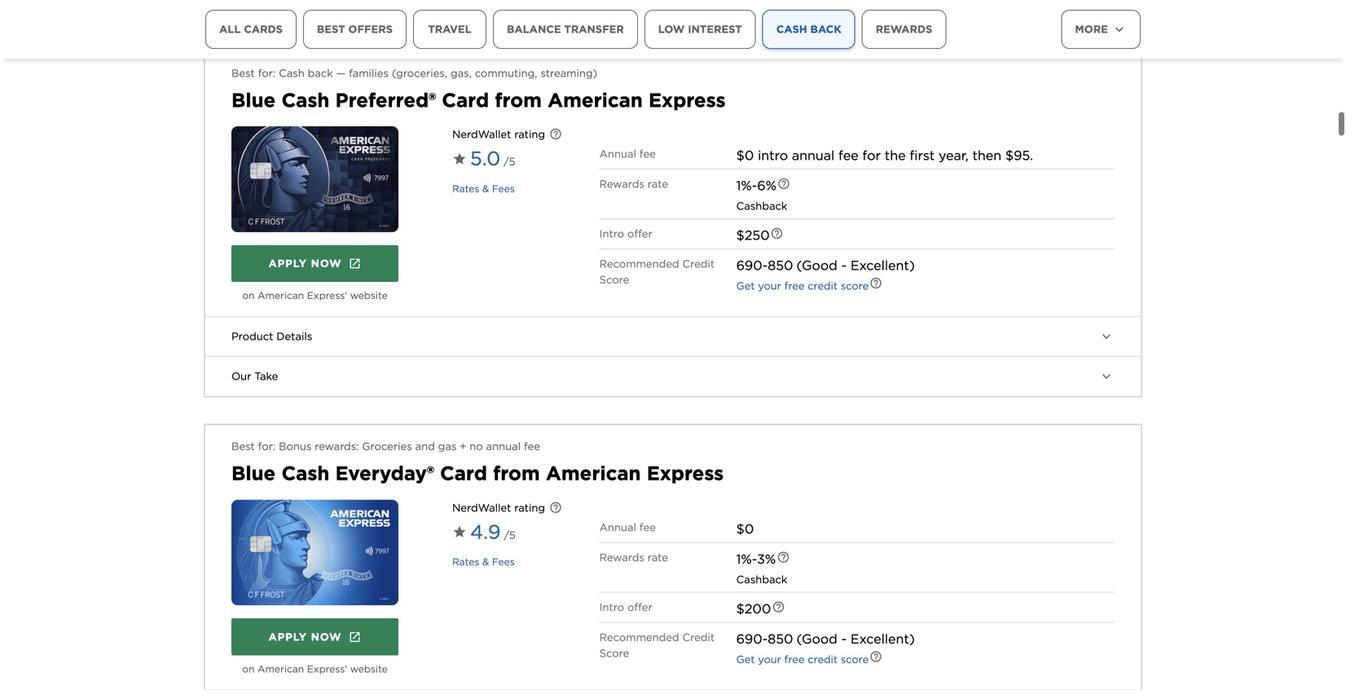 Task type: locate. For each thing, give the bounding box(es) containing it.
0 vertical spatial rewards
[[876, 23, 933, 35]]

0 vertical spatial express
[[649, 88, 726, 112]]

0 vertical spatial intro offer
[[600, 228, 653, 240]]

intro offer details image for blue cash preferred® card from american express
[[771, 227, 784, 240]]

0 vertical spatial get your free credit score
[[737, 280, 869, 292]]

1 rates from the top
[[452, 183, 480, 195]]

0 vertical spatial annual
[[600, 148, 637, 160]]

2 get from the top
[[737, 653, 755, 666]]

score left more information about recommended credit score image
[[841, 653, 869, 666]]

score
[[841, 280, 869, 292], [841, 653, 869, 666]]

2 rates & fees link from the top
[[452, 556, 515, 568]]

now for preferred®
[[311, 257, 342, 270]]

rates & fees link
[[452, 183, 515, 195], [452, 556, 515, 568]]

reward rate details image right the 6%
[[778, 177, 791, 191]]

cash inside product offers quick filters tab list
[[777, 23, 808, 35]]

nerdwallet rating for 5.0
[[452, 128, 545, 141]]

best left offers
[[317, 23, 345, 35]]

2 on from the top
[[242, 663, 255, 675]]

1 vertical spatial free
[[785, 653, 805, 666]]

for: down cards
[[258, 67, 276, 79]]

1 credit from the top
[[683, 258, 715, 270]]

1 vertical spatial score
[[841, 653, 869, 666]]

1 850 from the top
[[768, 258, 794, 274]]

apply now
[[269, 257, 342, 270], [269, 631, 342, 644]]

rate
[[648, 178, 668, 191], [648, 551, 668, 564]]

2 apply now from the top
[[269, 631, 342, 644]]

1 vertical spatial get your free credit score
[[737, 653, 869, 666]]

2 apply now link from the top
[[232, 619, 399, 656]]

nerdwallet rating for 4.9
[[452, 502, 545, 514]]

credit
[[683, 258, 715, 270], [683, 631, 715, 644]]

0 vertical spatial for:
[[258, 67, 276, 79]]

$0 intro annual fee for the first year, then $95.
[[737, 148, 1034, 164]]

0 vertical spatial website
[[350, 290, 388, 302]]

2 850 from the top
[[768, 631, 794, 647]]

& for 4.9
[[482, 556, 489, 568]]

1 annual from the top
[[600, 148, 637, 160]]

1 vertical spatial excellent)
[[851, 631, 915, 647]]

cash back
[[777, 23, 842, 35]]

1 vertical spatial score
[[600, 647, 630, 660]]

commuting,
[[475, 67, 538, 79]]

how are nerdwallet's ratings determined? image
[[549, 128, 562, 141], [549, 501, 562, 514]]

cashback down the 6%
[[737, 200, 788, 213]]

card down +
[[440, 462, 487, 485]]

your for blue cash everyday® card from american express
[[758, 653, 782, 666]]

0 vertical spatial on
[[242, 290, 255, 302]]

1 vertical spatial rate
[[648, 551, 668, 564]]

get your free credit score down $200
[[737, 653, 869, 666]]

/5 inside 4.9 /5
[[504, 529, 516, 542]]

2 free from the top
[[785, 653, 805, 666]]

rates & fees link for 5.0
[[452, 183, 515, 195]]

reward rate details image for blue cash everyday® card from american express
[[777, 551, 790, 564]]

details
[[277, 330, 312, 343]]

2 nerdwallet from the top
[[452, 502, 511, 514]]

0 vertical spatial credit
[[808, 280, 838, 292]]

1 vertical spatial on american express' website
[[242, 663, 388, 675]]

5.0 /5
[[470, 147, 516, 171]]

recommended credit score
[[600, 258, 715, 286], [600, 631, 715, 660]]

apply now link for preferred®
[[232, 245, 399, 282]]

2 vertical spatial best
[[232, 440, 255, 453]]

intro offer for 4.9
[[600, 601, 653, 614]]

2 get your free credit score link from the top
[[737, 653, 869, 666]]

cashback down 3%
[[737, 573, 788, 586]]

year,
[[939, 148, 969, 164]]

0 vertical spatial express'
[[307, 290, 347, 302]]

1 apply now link from the top
[[232, 245, 399, 282]]

rates
[[452, 183, 480, 195], [452, 556, 480, 568]]

& down 4.9 at the left
[[482, 556, 489, 568]]

1 vertical spatial get
[[737, 653, 755, 666]]

1 690 - 850 (good - excellent) from the top
[[737, 258, 915, 274]]

1 vertical spatial (good
[[797, 631, 838, 647]]

nerdwallet rating up 4.9 /5 at the left bottom of the page
[[452, 502, 545, 514]]

offer
[[628, 228, 653, 240], [628, 601, 653, 614]]

rates & fees down 5.0
[[452, 183, 515, 195]]

from for 5.0
[[495, 88, 542, 112]]

$0 left intro
[[737, 148, 754, 164]]

1 get your free credit score from the top
[[737, 280, 869, 292]]

1 vertical spatial apply now
[[269, 631, 342, 644]]

1 vertical spatial from
[[493, 462, 540, 485]]

1 vertical spatial reward rate details image
[[777, 551, 790, 564]]

2 apply from the top
[[269, 631, 307, 644]]

1 free from the top
[[785, 280, 805, 292]]

best for preferred®
[[232, 67, 255, 79]]

excellent) up more information about recommended credit score image
[[851, 631, 915, 647]]

0 vertical spatial 690
[[737, 258, 763, 274]]

1 vertical spatial intro offer
[[600, 601, 653, 614]]

fees down 4.9 /5 at the left bottom of the page
[[492, 556, 515, 568]]

2 vertical spatial rewards
[[600, 551, 645, 564]]

nerdwallet rating
[[452, 128, 545, 141], [452, 502, 545, 514]]

best offers
[[317, 23, 393, 35]]

0 vertical spatial apply now link
[[232, 245, 399, 282]]

(good
[[797, 258, 838, 274], [797, 631, 838, 647]]

1 vertical spatial cashback
[[737, 573, 788, 586]]

0 vertical spatial 1%-
[[737, 178, 758, 194]]

1 apply from the top
[[269, 257, 307, 270]]

1 your from the top
[[758, 280, 782, 292]]

1%- up '$250'
[[737, 178, 758, 194]]

1 vertical spatial 690 - 850 (good - excellent)
[[737, 631, 915, 647]]

nerdwallet up 4.9 at the left
[[452, 502, 511, 514]]

0 vertical spatial score
[[841, 280, 869, 292]]

/5
[[504, 155, 516, 168], [504, 529, 516, 542]]

2 how are nerdwallet's ratings determined? image from the top
[[549, 501, 562, 514]]

0 vertical spatial intro offer details image
[[771, 227, 784, 240]]

0 vertical spatial blue
[[232, 88, 276, 112]]

1 nerdwallet from the top
[[452, 128, 511, 141]]

fees
[[492, 183, 515, 195], [492, 556, 515, 568]]

your down '$250'
[[758, 280, 782, 292]]

rates & fees link down 4.9 at the left
[[452, 556, 515, 568]]

1 vertical spatial card
[[440, 462, 487, 485]]

1 vertical spatial now
[[311, 631, 342, 644]]

best left bonus
[[232, 440, 255, 453]]

rating up 4.9 /5 at the left bottom of the page
[[515, 502, 545, 514]]

1 rates & fees from the top
[[452, 183, 515, 195]]

1 cashback from the top
[[737, 200, 788, 213]]

annual right intro
[[792, 148, 835, 164]]

from up 4.9 /5 at the left bottom of the page
[[493, 462, 540, 485]]

0 vertical spatial score
[[600, 274, 630, 286]]

1 vertical spatial credit
[[808, 653, 838, 666]]

690
[[737, 258, 763, 274], [737, 631, 763, 647]]

rates & fees link down 5.0
[[452, 183, 515, 195]]

0 vertical spatial fees
[[492, 183, 515, 195]]

best for: cash back — families (groceries, gas, commuting, streaming)
[[232, 67, 598, 79]]

(groceries,
[[392, 67, 448, 79]]

intro offer details image
[[771, 227, 784, 240], [772, 601, 785, 614]]

your
[[758, 280, 782, 292], [758, 653, 782, 666]]

get your free credit score link down '$250'
[[737, 280, 869, 292]]

2 $0 from the top
[[737, 521, 754, 537]]

2 credit from the top
[[683, 631, 715, 644]]

2 nerdwallet rating from the top
[[452, 502, 545, 514]]

0 vertical spatial recommended
[[600, 258, 679, 270]]

1 vertical spatial apply
[[269, 631, 307, 644]]

2 now from the top
[[311, 631, 342, 644]]

website
[[350, 290, 388, 302], [350, 663, 388, 675]]

american
[[548, 88, 643, 112], [258, 290, 304, 302], [546, 462, 641, 485], [258, 663, 304, 675]]

1 nerdwallet rating from the top
[[452, 128, 545, 141]]

intro
[[758, 148, 788, 164]]

reward rate details image right 3%
[[777, 551, 790, 564]]

from
[[495, 88, 542, 112], [493, 462, 540, 485]]

/5 right 4.9 at the left
[[504, 529, 516, 542]]

1 now from the top
[[311, 257, 342, 270]]

free for blue cash preferred® card from american express
[[785, 280, 805, 292]]

1 vertical spatial 850
[[768, 631, 794, 647]]

1 vertical spatial how are nerdwallet's ratings determined? image
[[549, 501, 562, 514]]

690 - 850 (good - excellent) up more information about recommended credit score icon
[[737, 258, 915, 274]]

0 vertical spatial now
[[311, 257, 342, 270]]

from for 4.9
[[493, 462, 540, 485]]

1 vertical spatial express'
[[307, 663, 347, 675]]

1 vertical spatial apply now link
[[232, 619, 399, 656]]

0 vertical spatial card
[[442, 88, 489, 112]]

1 vertical spatial fees
[[492, 556, 515, 568]]

1 intro from the top
[[600, 228, 624, 240]]

rates & fees
[[452, 183, 515, 195], [452, 556, 515, 568]]

cash
[[777, 23, 808, 35], [279, 67, 305, 79], [282, 88, 330, 112], [282, 462, 330, 485]]

0 vertical spatial &
[[482, 183, 489, 195]]

2 reward rate details image from the top
[[777, 551, 790, 564]]

get for blue cash everyday® card from american express
[[737, 653, 755, 666]]

0 vertical spatial excellent)
[[851, 258, 915, 274]]

0 vertical spatial $0
[[737, 148, 754, 164]]

1 vertical spatial rewards rate
[[600, 551, 668, 564]]

get your free credit score for blue cash preferred® card from american express
[[737, 280, 869, 292]]

rate for blue cash everyday® card from american express
[[648, 551, 668, 564]]

0 vertical spatial rates
[[452, 183, 480, 195]]

0 vertical spatial annual fee
[[600, 148, 656, 160]]

on
[[242, 290, 255, 302], [242, 663, 255, 675]]

gas
[[438, 440, 457, 453]]

annual fee for blue cash everyday® card from american express
[[600, 521, 656, 534]]

1 horizontal spatial annual
[[792, 148, 835, 164]]

690 - 850 (good - excellent) for blue cash everyday® card from american express
[[737, 631, 915, 647]]

0 vertical spatial rates & fees link
[[452, 183, 515, 195]]

690 down '$250'
[[737, 258, 763, 274]]

1%-3%
[[737, 551, 776, 567]]

2 score from the top
[[600, 647, 630, 660]]

1 score from the top
[[841, 280, 869, 292]]

1 on american express' website from the top
[[242, 290, 388, 302]]

2 rates from the top
[[452, 556, 480, 568]]

2 score from the top
[[841, 653, 869, 666]]

2 & from the top
[[482, 556, 489, 568]]

2 annual from the top
[[600, 521, 637, 534]]

1 (good from the top
[[797, 258, 838, 274]]

0 horizontal spatial annual
[[486, 440, 521, 453]]

annual
[[792, 148, 835, 164], [486, 440, 521, 453]]

/5 inside 5.0 /5
[[504, 155, 516, 168]]

rewards for blue cash preferred® card from american express
[[600, 178, 645, 191]]

1 credit from the top
[[808, 280, 838, 292]]

1 rewards rate from the top
[[600, 178, 668, 191]]

1 rate from the top
[[648, 178, 668, 191]]

rates for 4.9
[[452, 556, 480, 568]]

excellent)
[[851, 258, 915, 274], [851, 631, 915, 647]]

apply now link
[[232, 245, 399, 282], [232, 619, 399, 656]]

now
[[311, 257, 342, 270], [311, 631, 342, 644]]

& for 5.0
[[482, 183, 489, 195]]

0 vertical spatial annual
[[792, 148, 835, 164]]

credit for blue cash everyday® card from american express
[[683, 631, 715, 644]]

get for blue cash preferred® card from american express
[[737, 280, 755, 292]]

0 vertical spatial nerdwallet rating
[[452, 128, 545, 141]]

—
[[336, 67, 346, 79]]

1 1%- from the top
[[737, 178, 758, 194]]

850
[[768, 258, 794, 274], [768, 631, 794, 647]]

intro
[[600, 228, 624, 240], [600, 601, 624, 614]]

1 apply now from the top
[[269, 257, 342, 270]]

0 vertical spatial best
[[317, 23, 345, 35]]

our take button
[[205, 357, 1141, 396]]

score for 4.9
[[600, 647, 630, 660]]

0 vertical spatial credit
[[683, 258, 715, 270]]

1 vertical spatial 1%-
[[737, 551, 757, 567]]

your for blue cash preferred® card from american express
[[758, 280, 782, 292]]

recommended for 5.0
[[600, 258, 679, 270]]

1 vertical spatial best
[[232, 67, 255, 79]]

apply for everyday®
[[269, 631, 307, 644]]

1 rating from the top
[[515, 128, 545, 141]]

2 recommended credit score from the top
[[600, 631, 715, 660]]

intro offer details image right '$250'
[[771, 227, 784, 240]]

2 /5 from the top
[[504, 529, 516, 542]]

1 express' from the top
[[307, 290, 347, 302]]

best
[[317, 23, 345, 35], [232, 67, 255, 79], [232, 440, 255, 453]]

take
[[255, 370, 278, 383]]

rate for blue cash preferred® card from american express
[[648, 178, 668, 191]]

2 website from the top
[[350, 663, 388, 675]]

1 blue from the top
[[232, 88, 276, 112]]

1 vertical spatial website
[[350, 663, 388, 675]]

blue
[[232, 88, 276, 112], [232, 462, 276, 485]]

1 recommended credit score from the top
[[600, 258, 715, 286]]

0 vertical spatial get your free credit score link
[[737, 280, 869, 292]]

2 fees from the top
[[492, 556, 515, 568]]

2 get your free credit score from the top
[[737, 653, 869, 666]]

recommended for 4.9
[[600, 631, 679, 644]]

credit
[[808, 280, 838, 292], [808, 653, 838, 666]]

2 690 - 850 (good - excellent) from the top
[[737, 631, 915, 647]]

1 vertical spatial nerdwallet
[[452, 502, 511, 514]]

1 vertical spatial blue
[[232, 462, 276, 485]]

2 rating from the top
[[515, 502, 545, 514]]

$0 up "1%-3%"
[[737, 521, 754, 537]]

nerdwallet up 5.0
[[452, 128, 511, 141]]

1 & from the top
[[482, 183, 489, 195]]

0 vertical spatial your
[[758, 280, 782, 292]]

rating up 5.0 /5
[[515, 128, 545, 141]]

balance transfer
[[507, 23, 624, 35]]

1 /5 from the top
[[504, 155, 516, 168]]

more information about recommended credit score image
[[870, 650, 883, 663]]

1 vertical spatial rating
[[515, 502, 545, 514]]

1 rates & fees link from the top
[[452, 183, 515, 195]]

recommended credit score for blue cash everyday® card from american express
[[600, 631, 715, 660]]

0 vertical spatial /5
[[504, 155, 516, 168]]

excellent) up more information about recommended credit score icon
[[851, 258, 915, 274]]

for: left bonus
[[258, 440, 276, 453]]

2 express' from the top
[[307, 663, 347, 675]]

get
[[737, 280, 755, 292], [737, 653, 755, 666]]

get your free credit score
[[737, 280, 869, 292], [737, 653, 869, 666]]

$0
[[737, 148, 754, 164], [737, 521, 754, 537]]

$0 for $0 intro annual fee for the first year, then $95.
[[737, 148, 754, 164]]

nerdwallet
[[452, 128, 511, 141], [452, 502, 511, 514]]

get your free credit score down '$250'
[[737, 280, 869, 292]]

690 down $200
[[737, 631, 763, 647]]

1 vertical spatial intro offer details image
[[772, 601, 785, 614]]

best for everyday®
[[232, 440, 255, 453]]

rewards rate
[[600, 178, 668, 191], [600, 551, 668, 564]]

690 - 850 (good - excellent)
[[737, 258, 915, 274], [737, 631, 915, 647]]

fees for 5.0
[[492, 183, 515, 195]]

1 get from the top
[[737, 280, 755, 292]]

1 offer from the top
[[628, 228, 653, 240]]

1 on from the top
[[242, 290, 255, 302]]

offer for blue cash everyday® card from american express
[[628, 601, 653, 614]]

0 vertical spatial cashback
[[737, 200, 788, 213]]

nerdwallet for 4.9
[[452, 502, 511, 514]]

1 recommended from the top
[[600, 258, 679, 270]]

rates down 4.9 at the left
[[452, 556, 480, 568]]

2 blue from the top
[[232, 462, 276, 485]]

2 rate from the top
[[648, 551, 668, 564]]

credit left more information about recommended credit score icon
[[808, 280, 838, 292]]

850 for blue cash everyday® card from american express
[[768, 631, 794, 647]]

2 cashback from the top
[[737, 573, 788, 586]]

1 vertical spatial /5
[[504, 529, 516, 542]]

get down $200
[[737, 653, 755, 666]]

annual for blue cash preferred® card from american express
[[600, 148, 637, 160]]

1 690 from the top
[[737, 258, 763, 274]]

0 vertical spatial on american express' website
[[242, 290, 388, 302]]

0 vertical spatial rating
[[515, 128, 545, 141]]

rewards
[[876, 23, 933, 35], [600, 178, 645, 191], [600, 551, 645, 564]]

& down 5.0
[[482, 183, 489, 195]]

2 on american express' website from the top
[[242, 663, 388, 675]]

1 vertical spatial annual
[[600, 521, 637, 534]]

express' for preferred®
[[307, 290, 347, 302]]

2 recommended from the top
[[600, 631, 679, 644]]

850 down '$250'
[[768, 258, 794, 274]]

free
[[785, 280, 805, 292], [785, 653, 805, 666]]

-
[[763, 258, 768, 274], [842, 258, 847, 274], [763, 631, 768, 647], [842, 631, 847, 647]]

1 fees from the top
[[492, 183, 515, 195]]

score left more information about recommended credit score icon
[[841, 280, 869, 292]]

express'
[[307, 290, 347, 302], [307, 663, 347, 675]]

1 $0 from the top
[[737, 148, 754, 164]]

annual fee for blue cash preferred® card from american express
[[600, 148, 656, 160]]

0 vertical spatial 690 - 850 (good - excellent)
[[737, 258, 915, 274]]

score for blue cash preferred® card from american express
[[841, 280, 869, 292]]

annual right no
[[486, 440, 521, 453]]

1 for: from the top
[[258, 67, 276, 79]]

rates & fees for 4.9
[[452, 556, 515, 568]]

best down all cards link
[[232, 67, 255, 79]]

1 vertical spatial &
[[482, 556, 489, 568]]

0 vertical spatial reward rate details image
[[778, 177, 791, 191]]

0 vertical spatial nerdwallet
[[452, 128, 511, 141]]

1 vertical spatial rewards
[[600, 178, 645, 191]]

get your free credit score link down $200
[[737, 653, 869, 666]]

2 your from the top
[[758, 653, 782, 666]]

intro for 5.0
[[600, 228, 624, 240]]

express
[[649, 88, 726, 112], [647, 462, 724, 485]]

fee
[[640, 148, 656, 160], [839, 148, 859, 164], [524, 440, 540, 453], [640, 521, 656, 534]]

get your free credit score for blue cash everyday® card from american express
[[737, 653, 869, 666]]

rates & fees link for 4.9
[[452, 556, 515, 568]]

+
[[460, 440, 467, 453]]

2 rewards rate from the top
[[600, 551, 668, 564]]

get down '$250'
[[737, 280, 755, 292]]

cash down bonus
[[282, 462, 330, 485]]

rates & fees down 4.9 at the left
[[452, 556, 515, 568]]

cashback
[[737, 200, 788, 213], [737, 573, 788, 586]]

1 vertical spatial $0
[[737, 521, 754, 537]]

more information about recommended credit score image
[[870, 277, 883, 290]]

blue cash everyday® card from american express card image image
[[232, 500, 399, 606]]

1 vertical spatial on
[[242, 663, 255, 675]]

on american express' website
[[242, 290, 388, 302], [242, 663, 388, 675]]

1 excellent) from the top
[[851, 258, 915, 274]]

2 for: from the top
[[258, 440, 276, 453]]

0 vertical spatial (good
[[797, 258, 838, 274]]

1 score from the top
[[600, 274, 630, 286]]

1 vertical spatial your
[[758, 653, 782, 666]]

intro offer details image right $200
[[772, 601, 785, 614]]

credit left more information about recommended credit score image
[[808, 653, 838, 666]]

intro offer
[[600, 228, 653, 240], [600, 601, 653, 614]]

850 down $200
[[768, 631, 794, 647]]

1 intro offer from the top
[[600, 228, 653, 240]]

1%- up $200
[[737, 551, 757, 567]]

0 vertical spatial recommended credit score
[[600, 258, 715, 286]]

best for: bonus rewards: groceries and gas + no annual fee
[[232, 440, 540, 453]]

gas,
[[451, 67, 472, 79]]

1 vertical spatial rates & fees link
[[452, 556, 515, 568]]

2 excellent) from the top
[[851, 631, 915, 647]]

1 how are nerdwallet's ratings determined? image from the top
[[549, 128, 562, 141]]

more
[[1075, 23, 1108, 35]]

/5 right 5.0
[[504, 155, 516, 168]]

2 offer from the top
[[628, 601, 653, 614]]

reward rate details image for blue cash preferred® card from american express
[[778, 177, 791, 191]]

2 690 from the top
[[737, 631, 763, 647]]

0 vertical spatial rewards rate
[[600, 178, 668, 191]]

nerdwallet rating up 5.0 /5
[[452, 128, 545, 141]]

cash left back
[[279, 67, 305, 79]]

1 get your free credit score link from the top
[[737, 280, 869, 292]]

1 annual fee from the top
[[600, 148, 656, 160]]

our
[[232, 370, 251, 383]]

1 website from the top
[[350, 290, 388, 302]]

reward rate details image
[[778, 177, 791, 191], [777, 551, 790, 564]]

0 vertical spatial offer
[[628, 228, 653, 240]]

cash left back on the top
[[777, 23, 808, 35]]

annual
[[600, 148, 637, 160], [600, 521, 637, 534]]

1 vertical spatial nerdwallet rating
[[452, 502, 545, 514]]

card down gas,
[[442, 88, 489, 112]]

score
[[600, 274, 630, 286], [600, 647, 630, 660]]

1 reward rate details image from the top
[[778, 177, 791, 191]]

0 vertical spatial rates & fees
[[452, 183, 515, 195]]

0 vertical spatial free
[[785, 280, 805, 292]]

0 vertical spatial apply now
[[269, 257, 342, 270]]

1 vertical spatial for:
[[258, 440, 276, 453]]

0 vertical spatial intro
[[600, 228, 624, 240]]

fees for 4.9
[[492, 556, 515, 568]]

1 vertical spatial 690
[[737, 631, 763, 647]]

get your free credit score link
[[737, 280, 869, 292], [737, 653, 869, 666]]

express' for everyday®
[[307, 663, 347, 675]]

rates for 5.0
[[452, 183, 480, 195]]

1 vertical spatial rates & fees
[[452, 556, 515, 568]]

2 intro from the top
[[600, 601, 624, 614]]

rates down 5.0
[[452, 183, 480, 195]]

fees down 5.0 /5
[[492, 183, 515, 195]]

0 vertical spatial from
[[495, 88, 542, 112]]

product details
[[232, 330, 312, 343]]

2 intro offer from the top
[[600, 601, 653, 614]]

1 vertical spatial credit
[[683, 631, 715, 644]]

your down $200
[[758, 653, 782, 666]]

from down commuting,
[[495, 88, 542, 112]]

2 credit from the top
[[808, 653, 838, 666]]

best inside 'link'
[[317, 23, 345, 35]]

1 vertical spatial express
[[647, 462, 724, 485]]

2 1%- from the top
[[737, 551, 757, 567]]

2 (good from the top
[[797, 631, 838, 647]]

how are nerdwallet's ratings determined? image for 5.0
[[549, 128, 562, 141]]

2 rates & fees from the top
[[452, 556, 515, 568]]

2 annual fee from the top
[[600, 521, 656, 534]]

690 - 850 (good - excellent) up more information about recommended credit score image
[[737, 631, 915, 647]]

free for blue cash everyday® card from american express
[[785, 653, 805, 666]]



Task type: describe. For each thing, give the bounding box(es) containing it.
rewards inside 'link'
[[876, 23, 933, 35]]

get your free credit score link for blue cash everyday® card from american express
[[737, 653, 869, 666]]

cards
[[244, 23, 283, 35]]

streaming)
[[541, 67, 598, 79]]

690 for blue cash preferred® card from american express
[[737, 258, 763, 274]]

blue for blue cash everyday® card from american express
[[232, 462, 276, 485]]

groceries
[[362, 440, 412, 453]]

$95.
[[1006, 148, 1034, 164]]

bonus
[[279, 440, 312, 453]]

cashback for blue cash preferred® card from american express
[[737, 200, 788, 213]]

cashback for blue cash everyday® card from american express
[[737, 573, 788, 586]]

back
[[308, 67, 333, 79]]

best offers link
[[303, 10, 407, 49]]

apply now link for everyday®
[[232, 619, 399, 656]]

blue cash everyday® card from american express link
[[232, 462, 724, 485]]

for: for blue cash everyday® card from american express
[[258, 440, 276, 453]]

all
[[219, 23, 241, 35]]

credit for blue cash preferred® card from american express
[[808, 280, 838, 292]]

/5 for 5.0
[[504, 155, 516, 168]]

offer for blue cash preferred® card from american express
[[628, 228, 653, 240]]

more button
[[1062, 10, 1141, 49]]

no
[[470, 440, 483, 453]]

get your free credit score link for blue cash preferred® card from american express
[[737, 280, 869, 292]]

website for 4.9
[[350, 663, 388, 675]]

offers
[[348, 23, 393, 35]]

product offers quick filters tab list
[[205, 10, 1006, 95]]

then
[[973, 148, 1002, 164]]

low
[[658, 23, 685, 35]]

4.9
[[470, 520, 501, 544]]

balance transfer link
[[493, 10, 638, 49]]

blue for blue cash preferred® card from american express
[[232, 88, 276, 112]]

intro offer details image for blue cash everyday® card from american express
[[772, 601, 785, 614]]

rewards link
[[862, 10, 947, 49]]

excellent) for blue cash preferred® card from american express
[[851, 258, 915, 274]]

apply for preferred®
[[269, 257, 307, 270]]

the
[[885, 148, 906, 164]]

blue cash preferred® card from american express card image image
[[232, 127, 399, 232]]

rating for 4.9
[[515, 502, 545, 514]]

express for blue cash preferred® card from american express
[[649, 88, 726, 112]]

everyday®
[[335, 462, 434, 485]]

$200
[[737, 601, 771, 617]]

transfer
[[564, 23, 624, 35]]

on american express' website for preferred®
[[242, 290, 388, 302]]

how are nerdwallet's ratings determined? image for 4.9
[[549, 501, 562, 514]]

all cards link
[[205, 10, 297, 49]]

website for 5.0
[[350, 290, 388, 302]]

interest
[[688, 23, 742, 35]]

690 for blue cash everyday® card from american express
[[737, 631, 763, 647]]

/5 for 4.9
[[504, 529, 516, 542]]

6%
[[757, 178, 777, 194]]

express for blue cash everyday® card from american express
[[647, 462, 724, 485]]

low interest
[[658, 23, 742, 35]]

low interest link
[[645, 10, 756, 49]]

$0 for $0
[[737, 521, 754, 537]]

cash down back
[[282, 88, 330, 112]]

690 - 850 (good - excellent) for blue cash preferred® card from american express
[[737, 258, 915, 274]]

our take
[[232, 370, 278, 383]]

on for blue cash everyday® card from american express
[[242, 663, 255, 675]]

rewards rate for blue cash preferred® card from american express
[[600, 178, 668, 191]]

travel link
[[413, 10, 487, 49]]

preferred®
[[335, 88, 436, 112]]

blue cash preferred® card from american express link
[[232, 88, 726, 112]]

rewards rate for blue cash everyday® card from american express
[[600, 551, 668, 564]]

rewards for blue cash everyday® card from american express
[[600, 551, 645, 564]]

intro offer for 5.0
[[600, 228, 653, 240]]

(good for blue cash everyday® card from american express
[[797, 631, 838, 647]]

on american express' website for everyday®
[[242, 663, 388, 675]]

card for preferred®
[[442, 88, 489, 112]]

1 vertical spatial annual
[[486, 440, 521, 453]]

families
[[349, 67, 389, 79]]

product
[[232, 330, 273, 343]]

first
[[910, 148, 935, 164]]

for: for blue cash preferred® card from american express
[[258, 67, 276, 79]]

score for blue cash everyday® card from american express
[[841, 653, 869, 666]]

excellent) for blue cash everyday® card from american express
[[851, 631, 915, 647]]

3%
[[757, 551, 776, 567]]

intro for 4.9
[[600, 601, 624, 614]]

1%- for blue cash everyday® card from american express
[[737, 551, 757, 567]]

credit for blue cash everyday® card from american express
[[808, 653, 838, 666]]

rates & fees for 5.0
[[452, 183, 515, 195]]

4.9 /5
[[470, 520, 516, 544]]

card for everyday®
[[440, 462, 487, 485]]

(good for blue cash preferred® card from american express
[[797, 258, 838, 274]]

recommended credit score for blue cash preferred® card from american express
[[600, 258, 715, 286]]

1%- for blue cash preferred® card from american express
[[737, 178, 758, 194]]

annual for blue cash everyday® card from american express
[[600, 521, 637, 534]]

for
[[863, 148, 881, 164]]

$250
[[737, 228, 770, 243]]

score for 5.0
[[600, 274, 630, 286]]

apply now for everyday®
[[269, 631, 342, 644]]

on for blue cash preferred® card from american express
[[242, 290, 255, 302]]

now for everyday®
[[311, 631, 342, 644]]

1%-6%
[[737, 178, 777, 194]]

credit for blue cash preferred® card from american express
[[683, 258, 715, 270]]

850 for blue cash preferred® card from american express
[[768, 258, 794, 274]]

blue cash everyday® card from american express
[[232, 462, 724, 485]]

back
[[811, 23, 842, 35]]

rewards:
[[315, 440, 359, 453]]

and
[[415, 440, 435, 453]]

5.0
[[470, 147, 501, 171]]

cash back link
[[763, 10, 856, 49]]

blue cash preferred® card from american express
[[232, 88, 726, 112]]

apply now for preferred®
[[269, 257, 342, 270]]

rating for 5.0
[[515, 128, 545, 141]]

product details button
[[205, 317, 1141, 356]]

nerdwallet for 5.0
[[452, 128, 511, 141]]

travel
[[428, 23, 472, 35]]

balance
[[507, 23, 561, 35]]

all cards
[[219, 23, 283, 35]]



Task type: vqa. For each thing, say whether or not it's contained in the screenshot.
Tresl's the APR
no



